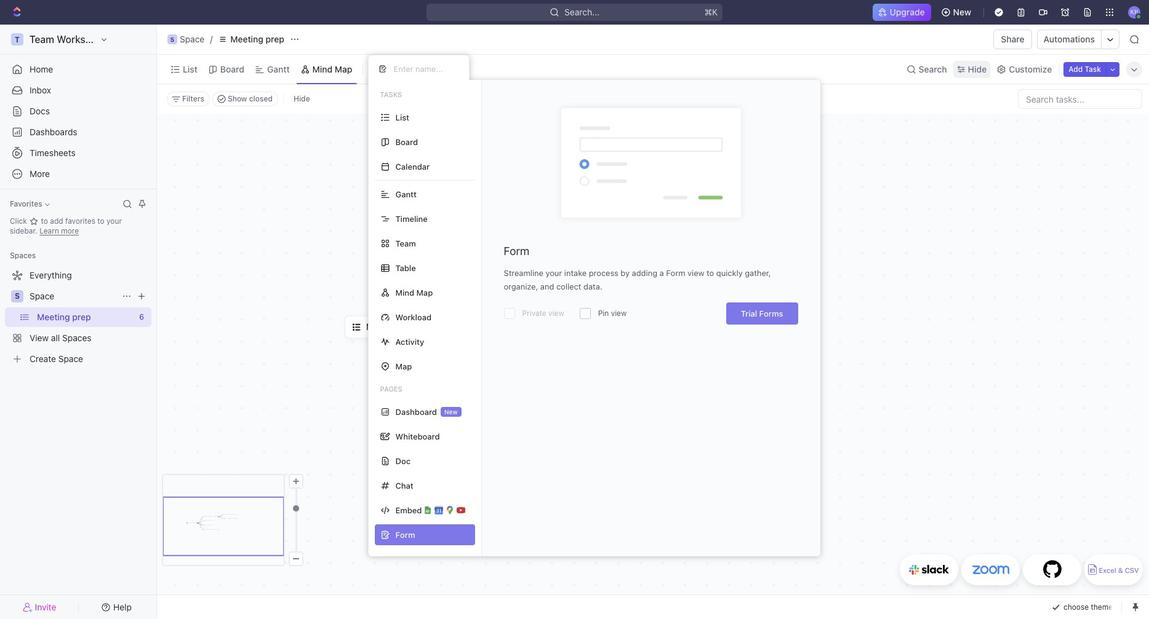 Task type: vqa. For each thing, say whether or not it's contained in the screenshot.
View dropdown button
no



Task type: describe. For each thing, give the bounding box(es) containing it.
space, , element inside sidebar navigation
[[11, 290, 23, 303]]

hide inside dropdown button
[[968, 64, 987, 74]]

s space /
[[170, 34, 213, 44]]

trial forms
[[741, 309, 783, 319]]

share button
[[994, 30, 1032, 49]]

search button
[[903, 61, 951, 78]]

hide inside button
[[294, 94, 310, 103]]

hide button
[[289, 92, 315, 106]]

spaces
[[10, 251, 36, 260]]

add task
[[1069, 64, 1101, 74]]

whiteboard
[[395, 432, 440, 442]]

tasks
[[380, 90, 402, 98]]

automations button
[[1037, 30, 1101, 49]]

chat
[[395, 481, 413, 491]]

trial
[[741, 309, 757, 319]]

dashboards link
[[5, 122, 151, 142]]

to add favorites to your sidebar.
[[10, 217, 122, 236]]

learn
[[40, 226, 59, 236]]

1 horizontal spatial mind map
[[395, 288, 433, 298]]

space link
[[30, 287, 117, 306]]

0 vertical spatial form
[[504, 245, 529, 258]]

1 horizontal spatial space
[[180, 34, 204, 44]]

favorites
[[10, 199, 42, 209]]

to inside streamline your intake process by adding a form view to quickly gather, organize, and collect data.
[[707, 268, 714, 278]]

0 horizontal spatial to
[[41, 217, 48, 226]]

timeline
[[395, 214, 428, 224]]

share
[[1001, 34, 1024, 44]]

closed
[[249, 94, 273, 103]]

show closed
[[228, 94, 273, 103]]

inbox
[[30, 85, 51, 95]]

Enter name... field
[[392, 63, 459, 74]]

customize button
[[993, 61, 1056, 78]]

dashboards
[[30, 127, 77, 137]]

view for pin view
[[611, 309, 627, 318]]

private
[[522, 309, 546, 318]]

prep
[[266, 34, 284, 44]]

learn more
[[40, 226, 79, 236]]

docs
[[30, 106, 50, 116]]

upgrade link
[[872, 4, 931, 21]]

gantt link
[[265, 61, 290, 78]]

inbox link
[[5, 81, 151, 100]]

new button
[[936, 2, 979, 22]]

invite button
[[5, 599, 74, 616]]

learn more link
[[40, 226, 79, 236]]

0 vertical spatial map
[[335, 64, 352, 74]]

more
[[61, 226, 79, 236]]

favorites button
[[5, 197, 55, 212]]

⌘k
[[704, 7, 718, 17]]

view inside streamline your intake process by adding a form view to quickly gather, organize, and collect data.
[[687, 268, 704, 278]]

sidebar navigation
[[0, 25, 157, 620]]

0 horizontal spatial mind map
[[312, 64, 352, 74]]

your inside to add favorites to your sidebar.
[[106, 217, 122, 226]]

show
[[228, 94, 247, 103]]

docs link
[[5, 102, 151, 121]]

/
[[210, 34, 213, 44]]

a
[[659, 268, 664, 278]]

list link
[[180, 61, 197, 78]]

1 vertical spatial gantt
[[395, 189, 417, 199]]

1 horizontal spatial board
[[395, 137, 418, 147]]

calendar
[[395, 162, 430, 171]]

1 horizontal spatial to
[[97, 217, 104, 226]]

automations
[[1044, 34, 1095, 44]]

view for private view
[[548, 309, 564, 318]]

quickly
[[716, 268, 743, 278]]

&
[[1118, 567, 1123, 575]]

mind map link
[[310, 61, 352, 78]]

embed
[[395, 506, 422, 515]]

adding
[[632, 268, 657, 278]]

excel & csv link
[[1084, 555, 1143, 586]]

meeting prep link
[[215, 32, 287, 47]]

0 horizontal spatial mind
[[312, 64, 332, 74]]

0 horizontal spatial new
[[444, 409, 458, 416]]



Task type: locate. For each thing, give the bounding box(es) containing it.
0 horizontal spatial list
[[183, 64, 197, 74]]

add
[[1069, 64, 1083, 74]]

1 vertical spatial board
[[395, 137, 418, 147]]

dashboard
[[395, 407, 437, 417]]

mind map up hide button
[[312, 64, 352, 74]]

0 vertical spatial space
[[180, 34, 204, 44]]

form inside streamline your intake process by adding a form view to quickly gather, organize, and collect data.
[[666, 268, 685, 278]]

space, , element
[[167, 34, 177, 44], [11, 290, 23, 303]]

csv
[[1125, 567, 1139, 575]]

to up learn
[[41, 217, 48, 226]]

0 vertical spatial hide
[[968, 64, 987, 74]]

streamline
[[504, 268, 543, 278]]

organize,
[[504, 282, 538, 292]]

forms
[[759, 309, 783, 319]]

task
[[1085, 64, 1101, 74]]

0 vertical spatial gantt
[[267, 64, 290, 74]]

1 vertical spatial form
[[666, 268, 685, 278]]

1 horizontal spatial map
[[395, 362, 412, 371]]

home link
[[5, 60, 151, 79]]

s left /
[[170, 36, 174, 43]]

0 vertical spatial mind map
[[312, 64, 352, 74]]

your inside streamline your intake process by adding a form view to quickly gather, organize, and collect data.
[[546, 268, 562, 278]]

show closed button
[[212, 92, 278, 106]]

doc
[[395, 456, 411, 466]]

streamline your intake process by adding a form view to quickly gather, organize, and collect data.
[[504, 268, 771, 292]]

1 horizontal spatial s
[[170, 36, 174, 43]]

board
[[220, 64, 244, 74], [395, 137, 418, 147]]

click
[[10, 217, 29, 226]]

excel & csv
[[1099, 567, 1139, 575]]

space, , element down spaces
[[11, 290, 23, 303]]

home
[[30, 64, 53, 74]]

2 horizontal spatial view
[[687, 268, 704, 278]]

space inside 'link'
[[30, 291, 54, 302]]

2 horizontal spatial map
[[416, 288, 433, 298]]

view right pin
[[611, 309, 627, 318]]

list down tasks
[[395, 112, 409, 122]]

s for s space /
[[170, 36, 174, 43]]

view left quickly
[[687, 268, 704, 278]]

board up calendar
[[395, 137, 418, 147]]

meeting
[[230, 34, 263, 44]]

space left /
[[180, 34, 204, 44]]

s for s
[[15, 292, 20, 301]]

pin
[[598, 309, 609, 318]]

s
[[170, 36, 174, 43], [15, 292, 20, 301]]

2 horizontal spatial to
[[707, 268, 714, 278]]

board up show
[[220, 64, 244, 74]]

hide button
[[953, 61, 990, 78]]

gantt up timeline
[[395, 189, 417, 199]]

gantt
[[267, 64, 290, 74], [395, 189, 417, 199]]

hide
[[968, 64, 987, 74], [294, 94, 310, 103]]

customize
[[1009, 64, 1052, 74]]

1 vertical spatial s
[[15, 292, 20, 301]]

form right a
[[666, 268, 685, 278]]

1 vertical spatial your
[[546, 268, 562, 278]]

collect
[[556, 282, 581, 292]]

1 horizontal spatial gantt
[[395, 189, 417, 199]]

0 vertical spatial s
[[170, 36, 174, 43]]

0 horizontal spatial space
[[30, 291, 54, 302]]

mind
[[312, 64, 332, 74], [395, 288, 414, 298]]

0 horizontal spatial hide
[[294, 94, 310, 103]]

mind down table
[[395, 288, 414, 298]]

new inside button
[[953, 7, 971, 17]]

0 horizontal spatial map
[[335, 64, 352, 74]]

excel
[[1099, 567, 1116, 575]]

1 horizontal spatial new
[[953, 7, 971, 17]]

0 horizontal spatial board
[[220, 64, 244, 74]]

invite
[[35, 602, 56, 613]]

view right private
[[548, 309, 564, 318]]

1 vertical spatial map
[[416, 288, 433, 298]]

space
[[180, 34, 204, 44], [30, 291, 54, 302]]

add
[[50, 217, 63, 226]]

by
[[621, 268, 630, 278]]

favorites
[[65, 217, 95, 226]]

pages
[[380, 385, 402, 393]]

1 vertical spatial mind map
[[395, 288, 433, 298]]

to right favorites
[[97, 217, 104, 226]]

list
[[183, 64, 197, 74], [395, 112, 409, 122]]

upgrade
[[890, 7, 925, 17]]

private view
[[522, 309, 564, 318]]

hide right search
[[968, 64, 987, 74]]

data.
[[583, 282, 602, 292]]

0 vertical spatial new
[[953, 7, 971, 17]]

0 horizontal spatial gantt
[[267, 64, 290, 74]]

timesheets
[[30, 148, 76, 158]]

Search tasks... text field
[[1019, 90, 1142, 108]]

mind up hide button
[[312, 64, 332, 74]]

0 horizontal spatial view
[[548, 309, 564, 318]]

your right favorites
[[106, 217, 122, 226]]

team
[[395, 238, 416, 248]]

0 vertical spatial list
[[183, 64, 197, 74]]

0 horizontal spatial s
[[15, 292, 20, 301]]

new right upgrade
[[953, 7, 971, 17]]

map
[[335, 64, 352, 74], [416, 288, 433, 298], [395, 362, 412, 371]]

mind map
[[312, 64, 352, 74], [395, 288, 433, 298]]

1 vertical spatial space, , element
[[11, 290, 23, 303]]

to left quickly
[[707, 268, 714, 278]]

1 vertical spatial mind
[[395, 288, 414, 298]]

sidebar.
[[10, 226, 37, 236]]

table
[[395, 263, 416, 273]]

0 vertical spatial space, , element
[[167, 34, 177, 44]]

1 horizontal spatial view
[[611, 309, 627, 318]]

2 vertical spatial map
[[395, 362, 412, 371]]

1 vertical spatial hide
[[294, 94, 310, 103]]

0 vertical spatial your
[[106, 217, 122, 226]]

new right dashboard
[[444, 409, 458, 416]]

0 vertical spatial board
[[220, 64, 244, 74]]

workload
[[395, 312, 431, 322]]

your
[[106, 217, 122, 226], [546, 268, 562, 278]]

1 horizontal spatial list
[[395, 112, 409, 122]]

view
[[687, 268, 704, 278], [548, 309, 564, 318], [611, 309, 627, 318]]

gather,
[[745, 268, 771, 278]]

s inside s space /
[[170, 36, 174, 43]]

search
[[919, 64, 947, 74]]

hide right the closed
[[294, 94, 310, 103]]

1 horizontal spatial mind
[[395, 288, 414, 298]]

and
[[540, 282, 554, 292]]

1 vertical spatial list
[[395, 112, 409, 122]]

to
[[41, 217, 48, 226], [97, 217, 104, 226], [707, 268, 714, 278]]

0 horizontal spatial space, , element
[[11, 290, 23, 303]]

timesheets link
[[5, 143, 151, 163]]

1 horizontal spatial hide
[[968, 64, 987, 74]]

form
[[504, 245, 529, 258], [666, 268, 685, 278]]

0 vertical spatial mind
[[312, 64, 332, 74]]

1 horizontal spatial space, , element
[[167, 34, 177, 44]]

1 horizontal spatial your
[[546, 268, 562, 278]]

new
[[953, 7, 971, 17], [444, 409, 458, 416]]

s inside navigation
[[15, 292, 20, 301]]

board link
[[218, 61, 244, 78]]

activity
[[395, 337, 424, 347]]

form up streamline
[[504, 245, 529, 258]]

your up and
[[546, 268, 562, 278]]

intake
[[564, 268, 587, 278]]

gantt down prep
[[267, 64, 290, 74]]

1 vertical spatial space
[[30, 291, 54, 302]]

0 horizontal spatial form
[[504, 245, 529, 258]]

space, , element left /
[[167, 34, 177, 44]]

process
[[589, 268, 618, 278]]

search...
[[564, 7, 599, 17]]

space down spaces
[[30, 291, 54, 302]]

1 vertical spatial new
[[444, 409, 458, 416]]

0 horizontal spatial your
[[106, 217, 122, 226]]

pin view
[[598, 309, 627, 318]]

1 horizontal spatial form
[[666, 268, 685, 278]]

add task button
[[1064, 62, 1106, 77]]

mind map up workload
[[395, 288, 433, 298]]

list down s space /
[[183, 64, 197, 74]]

meeting prep
[[230, 34, 284, 44]]

invite user image
[[23, 602, 32, 613]]

s down spaces
[[15, 292, 20, 301]]



